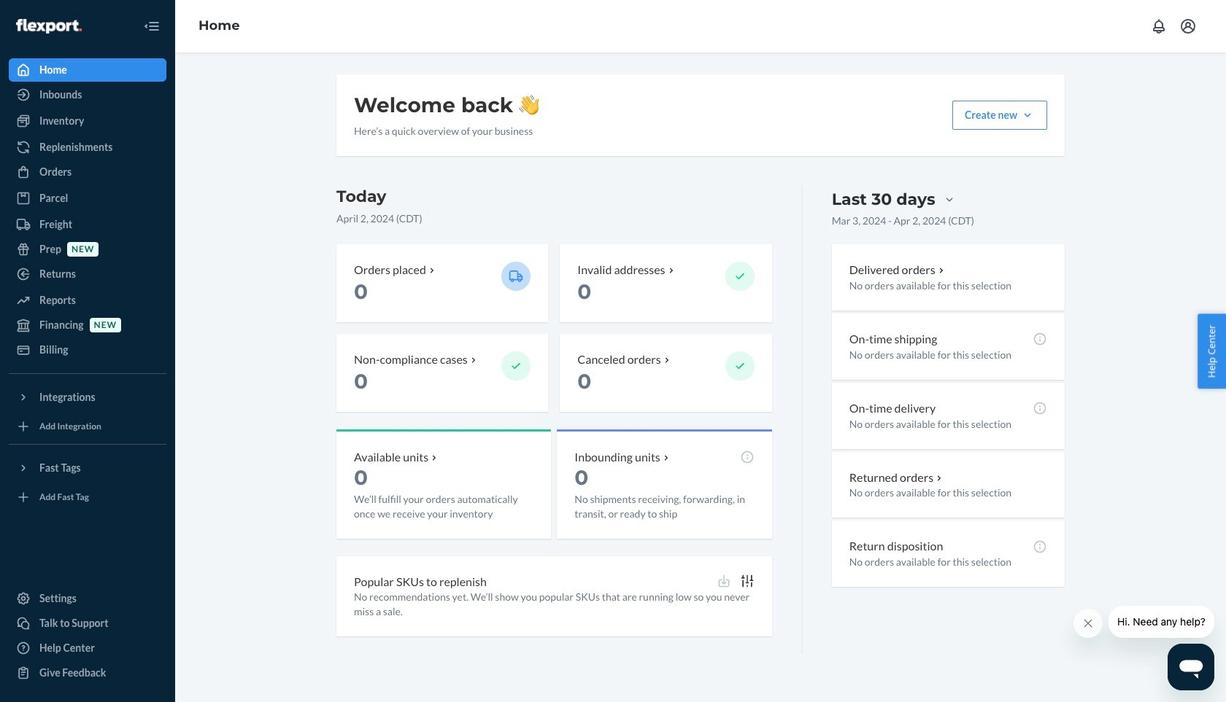 Task type: vqa. For each thing, say whether or not it's contained in the screenshot.
IF within the flexport recommended likely to ship in a polybag or bubble mailer if possible. heavier products will likely ship in a box.
no



Task type: locate. For each thing, give the bounding box(es) containing it.
close navigation image
[[143, 18, 161, 35]]

open account menu image
[[1179, 18, 1197, 35]]

flexport logo image
[[16, 19, 82, 33]]



Task type: describe. For each thing, give the bounding box(es) containing it.
hand-wave emoji image
[[519, 95, 540, 115]]

open notifications image
[[1150, 18, 1168, 35]]



